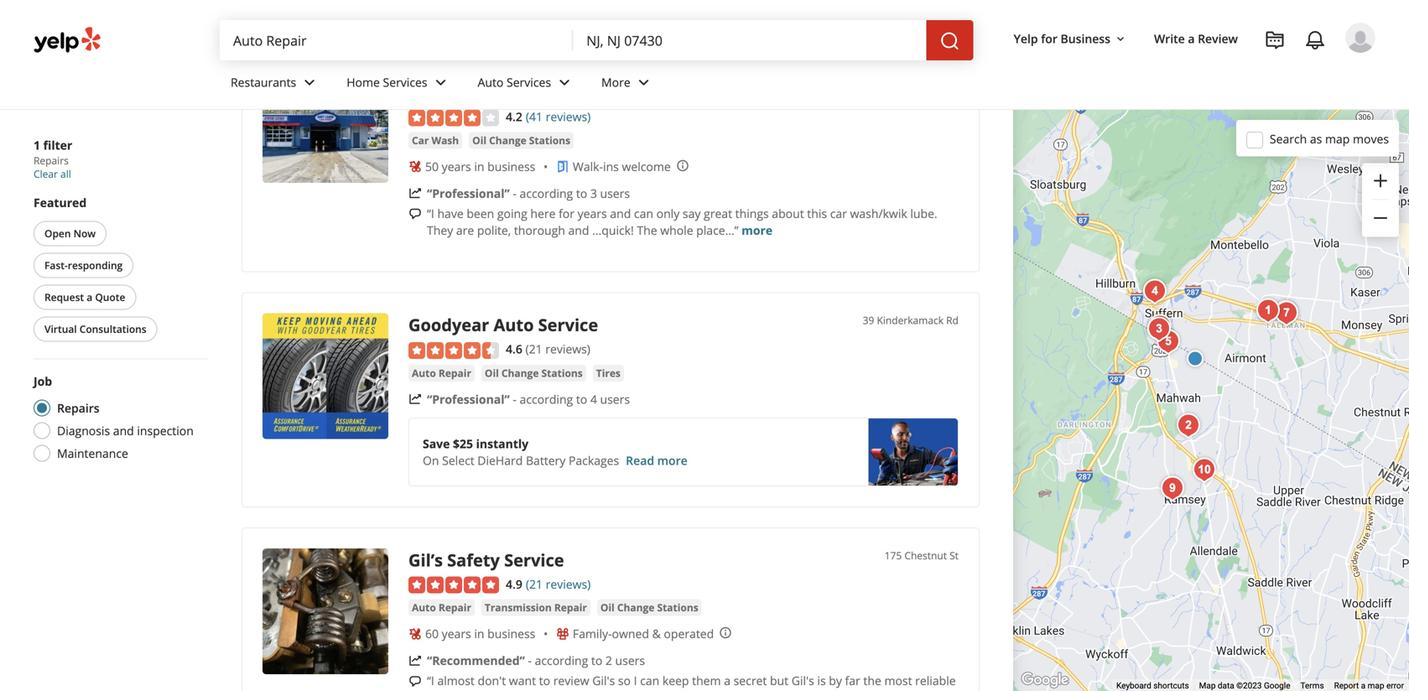 Task type: describe. For each thing, give the bounding box(es) containing it.
place…"
[[696, 222, 739, 238]]

write a review link
[[1148, 23, 1245, 54]]

n
[[878, 57, 885, 71]]

great
[[704, 205, 732, 221]]

oil for auto
[[485, 366, 499, 380]]

stations for soft
[[529, 133, 571, 147]]

report a map error
[[1334, 681, 1404, 691]]

& inside pearl river soft cloth car wash & kwik lube
[[673, 57, 686, 80]]

car
[[830, 205, 847, 221]]

river
[[456, 57, 500, 80]]

lube.
[[911, 205, 938, 221]]

16 trending v2 image for pearl river soft cloth car wash & kwik lube
[[409, 187, 422, 200]]

- for service
[[528, 653, 532, 669]]

16 walk in welcome v2 image
[[556, 160, 570, 173]]

map region
[[876, 106, 1409, 691]]

16 speech v2 image for pearl river soft cloth car wash & kwik lube
[[409, 207, 422, 221]]

this
[[807, 205, 827, 221]]

so
[[618, 673, 631, 689]]

tires link
[[593, 365, 624, 382]]

walk-
[[573, 158, 603, 174]]

but
[[770, 673, 789, 689]]

virtual consultations button
[[34, 317, 157, 342]]

4.9 star rating image
[[409, 577, 499, 594]]

augie's tallman auto center image
[[1269, 296, 1303, 329]]

"i for gil's safety service
[[427, 673, 434, 689]]

pearl river soft cloth car wash & kwik lube link
[[409, 57, 731, 104]]

things to do, nail salons, plumbers text field
[[220, 20, 573, 60]]

more
[[602, 74, 631, 90]]

home
[[347, 74, 380, 90]]

tires
[[596, 366, 621, 380]]

filter
[[43, 137, 72, 153]]

write
[[1154, 31, 1185, 47]]

wilson's auto & truck image
[[1143, 313, 1176, 346]]

tires button
[[593, 365, 624, 382]]

to for 4
[[576, 391, 587, 407]]

packages
[[569, 452, 619, 468]]

change for auto
[[502, 366, 539, 380]]

report a map error link
[[1334, 681, 1404, 691]]

secret
[[734, 673, 767, 689]]

yelp for business button
[[1007, 23, 1134, 54]]

to for 3
[[576, 185, 587, 201]]

3
[[591, 185, 597, 201]]

say
[[683, 205, 701, 221]]

going
[[497, 205, 528, 221]]

24 chevron down v2 image for restaurants
[[300, 72, 320, 93]]

according for soft
[[520, 185, 573, 201]]

tallman auto center image
[[1270, 297, 1304, 330]]

owned
[[612, 626, 649, 642]]

is
[[817, 673, 826, 689]]

1 filter repairs clear all
[[34, 137, 72, 181]]

4.6 star rating image
[[409, 342, 499, 359]]

more link
[[742, 222, 773, 238]]

none field address, neighborhood, city, state or zip
[[573, 20, 927, 60]]

oil change stations for service
[[485, 366, 583, 380]]

auto up 4.6 at the left of page
[[494, 313, 534, 336]]

2 (21 from the top
[[526, 576, 543, 592]]

goodyear auto service link
[[409, 313, 598, 336]]

"i have been going here for years and can only say great things about this car wash/kwik lube. they are polite, thorough and ...quick! the whole place…"
[[427, 205, 938, 238]]

1 vertical spatial according
[[520, 391, 573, 407]]

business categories element
[[217, 60, 1376, 109]]

as
[[1310, 131, 1322, 147]]

4.2 link
[[506, 107, 523, 125]]

keyboard shortcuts
[[1117, 681, 1189, 691]]

auto repair link for goodyear
[[409, 365, 475, 382]]

save
[[423, 436, 450, 452]]

4.6
[[506, 341, 523, 357]]

for inside button
[[1041, 31, 1058, 47]]

"recommended"
[[427, 653, 525, 669]]

data
[[1218, 681, 1235, 691]]

services for auto services
[[507, 74, 551, 90]]

terms
[[1301, 681, 1324, 691]]

report
[[1334, 681, 1359, 691]]

service for goodyear auto service
[[538, 313, 598, 336]]

- for soft
[[513, 185, 517, 201]]

(21 reviews) link
[[526, 575, 591, 593]]

virtual consultations
[[44, 322, 147, 336]]

keyboard shortcuts button
[[1117, 680, 1189, 691]]

lube
[[409, 81, 450, 104]]

notifications image
[[1305, 30, 1326, 50]]

google image
[[1018, 669, 1073, 691]]

1 vertical spatial -
[[513, 391, 517, 407]]

2 vertical spatial oil change stations link
[[597, 599, 702, 616]]

family-owned & operated
[[573, 626, 714, 642]]

and inside option group
[[113, 423, 134, 439]]

and inside "i almost don't want to review gil's so i can keep them a secret but gil's is by far the most reliable and genuine
[[427, 690, 448, 691]]

4.2 star rating image
[[409, 109, 499, 126]]

4.2
[[506, 109, 523, 125]]

1
[[34, 137, 40, 153]]

things
[[735, 205, 769, 221]]

2 vertical spatial oil
[[601, 601, 615, 615]]

search as map moves
[[1270, 131, 1389, 147]]

"i for pearl river soft cloth car wash & kwik lube
[[427, 205, 434, 221]]

gil's safety service
[[409, 549, 564, 572]]

zoom in image
[[1371, 171, 1391, 191]]

virtual
[[44, 322, 77, 336]]

home services link
[[333, 60, 464, 109]]

request a quote
[[44, 290, 125, 304]]

job
[[34, 373, 52, 389]]

repairs inside option group
[[57, 400, 100, 416]]

transmission
[[485, 601, 552, 615]]

fast-
[[44, 258, 68, 272]]

thorough
[[514, 222, 565, 238]]

oil change stations link for service
[[481, 365, 586, 382]]

oil change stations button for service
[[481, 365, 586, 382]]

transmission repair link
[[481, 599, 590, 616]]

fast-responding
[[44, 258, 123, 272]]

(41 reviews) link
[[526, 107, 591, 125]]

map for moves
[[1325, 131, 1350, 147]]

most
[[885, 673, 912, 689]]

gary o. image
[[1346, 23, 1376, 53]]

"professional" - according to 4 users
[[427, 391, 630, 407]]

car wash
[[412, 133, 459, 147]]

39
[[863, 313, 874, 327]]

1 (21 from the top
[[526, 341, 542, 357]]

a for report
[[1361, 681, 1366, 691]]

map data ©2023 google
[[1199, 681, 1291, 691]]

open
[[44, 227, 71, 240]]

auto inside auto services link
[[478, 74, 504, 90]]

oil change stations for soft
[[472, 133, 571, 147]]

"professional" - according to 3 users
[[427, 185, 630, 201]]

4.9 link
[[506, 575, 523, 593]]

oil change stations button for soft
[[469, 132, 574, 149]]

safety
[[447, 549, 500, 572]]

24 chevron down v2 image for auto services
[[555, 72, 575, 93]]

don't
[[478, 673, 506, 689]]

car wash link
[[409, 132, 462, 149]]

zoom out image
[[1371, 208, 1391, 228]]

to for 2
[[591, 653, 603, 669]]

wash inside button
[[432, 133, 459, 147]]

change for river
[[489, 133, 527, 147]]

shortcuts
[[1154, 681, 1189, 691]]

only
[[657, 205, 680, 221]]

complete autoworks image
[[1138, 275, 1172, 308]]



Task type: vqa. For each thing, say whether or not it's contained in the screenshot.
"IHOP" icon
no



Task type: locate. For each thing, give the bounding box(es) containing it.
diagnosis
[[57, 423, 110, 439]]

1 vertical spatial users
[[600, 391, 630, 407]]

repair for goodyear
[[439, 366, 471, 380]]

more down things
[[742, 222, 773, 238]]

0 vertical spatial years
[[442, 158, 471, 174]]

services inside home services link
[[383, 74, 427, 90]]

oil change stations button up the "professional" - according to 4 users
[[481, 365, 586, 382]]

reviews) right 4.6 at the left of page
[[546, 341, 591, 357]]

16 trending v2 image down 4.6 star rating image
[[409, 393, 422, 406]]

wash left kwik
[[623, 57, 669, 80]]

50
[[425, 158, 439, 174]]

1 gil's from the left
[[592, 673, 615, 689]]

years right 50
[[442, 158, 471, 174]]

according up review
[[535, 653, 588, 669]]

repair for gil's
[[439, 601, 471, 615]]

"i left the 'almost'
[[427, 673, 434, 689]]

repairs inside 1 filter repairs clear all
[[34, 154, 69, 167]]

0 horizontal spatial 24 chevron down v2 image
[[431, 72, 451, 93]]

16 years in business v2 image left 60
[[409, 627, 422, 641]]

address, neighborhood, city, state or zip text field
[[573, 20, 927, 60]]

business up "professional" - according to 3 users
[[488, 158, 536, 174]]

"i almost don't want to review gil's so i can keep them a secret but gil's is by far the most reliable and genuine
[[427, 673, 956, 691]]

(21 right 4.6 at the left of page
[[526, 341, 542, 357]]

0 vertical spatial more
[[742, 222, 773, 238]]

1 vertical spatial &
[[652, 626, 661, 642]]

almost
[[437, 673, 475, 689]]

- up want
[[528, 653, 532, 669]]

0 vertical spatial oil change stations
[[472, 133, 571, 147]]

a inside button
[[87, 290, 92, 304]]

gil's left so at the bottom of the page
[[592, 673, 615, 689]]

tallman tire & auto repair image
[[1252, 294, 1285, 328]]

0 vertical spatial 16 trending v2 image
[[409, 187, 422, 200]]

repair down 4.6 star rating image
[[439, 366, 471, 380]]

wash/kwik
[[850, 205, 907, 221]]

to left 2
[[591, 653, 603, 669]]

a left quote
[[87, 290, 92, 304]]

50 years in business
[[425, 158, 536, 174]]

car inside button
[[412, 133, 429, 147]]

wash down 4.2 star rating image
[[432, 133, 459, 147]]

services up (41
[[507, 74, 551, 90]]

clear all link
[[34, 167, 71, 181]]

auto
[[478, 74, 504, 90], [494, 313, 534, 336], [412, 366, 436, 380], [412, 601, 436, 615]]

stations down (41 reviews) on the top of the page
[[529, 133, 571, 147]]

gil's left is
[[792, 673, 814, 689]]

2 vertical spatial 16 trending v2 image
[[409, 654, 422, 668]]

google
[[1264, 681, 1291, 691]]

map
[[1325, 131, 1350, 147], [1368, 681, 1385, 691]]

group
[[1362, 163, 1399, 237]]

2 business from the top
[[488, 626, 536, 642]]

battery
[[526, 452, 566, 468]]

1 vertical spatial service
[[504, 549, 564, 572]]

auto up 60
[[412, 601, 436, 615]]

auto services link
[[464, 60, 588, 109]]

auto repair button
[[409, 365, 475, 382], [409, 599, 475, 616]]

a for write
[[1188, 31, 1195, 47]]

map
[[1199, 681, 1216, 691]]

0 vertical spatial repairs
[[34, 154, 69, 167]]

oil for river
[[472, 133, 487, 147]]

1 vertical spatial 16 trending v2 image
[[409, 393, 422, 406]]

bergen tire service image
[[1152, 325, 1185, 359]]

to left 4
[[576, 391, 587, 407]]

users up i
[[615, 653, 645, 669]]

1 horizontal spatial 24 chevron down v2 image
[[555, 72, 575, 93]]

24 chevron down v2 image
[[431, 72, 451, 93], [634, 72, 654, 93]]

users
[[600, 185, 630, 201], [600, 391, 630, 407], [615, 653, 645, 669]]

service for gil's safety service
[[504, 549, 564, 572]]

2 vertical spatial users
[[615, 653, 645, 669]]

oil change stations button down the 4.2
[[469, 132, 574, 149]]

change up owned
[[617, 601, 655, 615]]

0 vertical spatial car
[[591, 57, 619, 80]]

0 vertical spatial reviews)
[[546, 109, 591, 125]]

& right owned
[[652, 626, 661, 642]]

2 gil's from the left
[[792, 673, 814, 689]]

0 horizontal spatial gil's
[[592, 673, 615, 689]]

read
[[626, 452, 654, 468]]

1 horizontal spatial 24 chevron down v2 image
[[634, 72, 654, 93]]

2 vertical spatial stations
[[657, 601, 699, 615]]

to left the '3'
[[576, 185, 587, 201]]

user actions element
[[1001, 21, 1399, 124]]

quote
[[95, 290, 125, 304]]

option group
[[29, 373, 208, 467]]

2 16 trending v2 image from the top
[[409, 393, 422, 406]]

0 vertical spatial according
[[520, 185, 573, 201]]

0 vertical spatial service
[[538, 313, 598, 336]]

0 vertical spatial oil change stations link
[[469, 132, 574, 149]]

"professional" up the $25
[[427, 391, 510, 407]]

2 16 years in business v2 image from the top
[[409, 627, 422, 641]]

0 vertical spatial business
[[488, 158, 536, 174]]

clear
[[34, 167, 58, 181]]

2 "professional" from the top
[[427, 391, 510, 407]]

"i inside "i almost don't want to review gil's so i can keep them a secret but gil's is by far the most reliable and genuine
[[427, 673, 434, 689]]

auto repair for gil's
[[412, 601, 471, 615]]

1 vertical spatial years
[[578, 205, 607, 221]]

operated
[[664, 626, 714, 642]]

1 "professional" from the top
[[427, 185, 510, 201]]

1 "i from the top
[[427, 205, 434, 221]]

1 horizontal spatial wash
[[623, 57, 669, 80]]

1 vertical spatial (21
[[526, 576, 543, 592]]

map for error
[[1368, 681, 1385, 691]]

oil change stations link for soft
[[469, 132, 574, 149]]

oil change stations down the 4.2
[[472, 133, 571, 147]]

repair inside transmission repair 'button'
[[554, 601, 587, 615]]

1 auto repair from the top
[[412, 366, 471, 380]]

repairs down filter
[[34, 154, 69, 167]]

0 vertical spatial can
[[634, 205, 654, 221]]

oil down 4.6 star rating image
[[485, 366, 499, 380]]

558 n middletown rd
[[858, 57, 959, 71]]

oil change stations up the "professional" - according to 4 users
[[485, 366, 583, 380]]

60 years in business
[[425, 626, 536, 642]]

0 vertical spatial auto repair button
[[409, 365, 475, 382]]

24 chevron down v2 image inside more link
[[634, 72, 654, 93]]

chestnut
[[905, 549, 947, 562]]

2 reviews) from the top
[[546, 341, 591, 357]]

1 horizontal spatial more
[[742, 222, 773, 238]]

"professional" for - according to 3 users
[[427, 185, 510, 201]]

according up here
[[520, 185, 573, 201]]

0 vertical spatial oil
[[472, 133, 487, 147]]

a inside "i almost don't want to review gil's so i can keep them a secret but gil's is by far the most reliable and genuine
[[724, 673, 731, 689]]

3 16 trending v2 image from the top
[[409, 654, 422, 668]]

wash
[[623, 57, 669, 80], [432, 133, 459, 147]]

auto services
[[478, 74, 551, 90]]

stations up operated
[[657, 601, 699, 615]]

to
[[576, 185, 587, 201], [576, 391, 587, 407], [591, 653, 603, 669], [539, 673, 550, 689]]

0 horizontal spatial map
[[1325, 131, 1350, 147]]

1 vertical spatial for
[[559, 205, 575, 221]]

in up "recommended"
[[474, 626, 484, 642]]

oil up family-
[[601, 601, 615, 615]]

1 vertical spatial can
[[640, 673, 660, 689]]

2 vertical spatial reviews)
[[546, 576, 591, 592]]

1 24 chevron down v2 image from the left
[[431, 72, 451, 93]]

0 horizontal spatial for
[[559, 205, 575, 221]]

polite,
[[477, 222, 511, 238]]

map left "error"
[[1368, 681, 1385, 691]]

0 vertical spatial (21
[[526, 341, 542, 357]]

1 vertical spatial car
[[412, 133, 429, 147]]

2 in from the top
[[474, 626, 484, 642]]

1 business from the top
[[488, 158, 536, 174]]

oil change stations link up family-owned & operated
[[597, 599, 702, 616]]

1 vertical spatial change
[[502, 366, 539, 380]]

services for home services
[[383, 74, 427, 90]]

16 years in business v2 image
[[409, 160, 422, 173], [409, 627, 422, 641]]

1 in from the top
[[474, 158, 484, 174]]

business for soft
[[488, 158, 536, 174]]

reviews)
[[546, 109, 591, 125], [546, 341, 591, 357], [546, 576, 591, 592]]

change down 4.6 at the left of page
[[502, 366, 539, 380]]

stations
[[529, 133, 571, 147], [542, 366, 583, 380], [657, 601, 699, 615]]

1 services from the left
[[383, 74, 427, 90]]

"professional" for - according to 4 users
[[427, 391, 510, 407]]

services inside auto services link
[[507, 74, 551, 90]]

1 vertical spatial more
[[657, 452, 688, 468]]

24 chevron down v2 image for home services
[[431, 72, 451, 93]]

1 vertical spatial map
[[1368, 681, 1385, 691]]

and down the 'almost'
[[427, 690, 448, 691]]

1 horizontal spatial for
[[1041, 31, 1058, 47]]

1 vertical spatial oil
[[485, 366, 499, 380]]

2 "i from the top
[[427, 673, 434, 689]]

1 vertical spatial "i
[[427, 673, 434, 689]]

0 vertical spatial wash
[[623, 57, 669, 80]]

2 24 chevron down v2 image from the left
[[555, 72, 575, 93]]

"professional"
[[427, 185, 510, 201], [427, 391, 510, 407]]

1 auto repair button from the top
[[409, 365, 475, 382]]

repair down '(21 reviews)'
[[554, 601, 587, 615]]

auto repair
[[412, 366, 471, 380], [412, 601, 471, 615]]

1 vertical spatial 16 speech v2 image
[[409, 675, 422, 688]]

auto repair down 4.6 star rating image
[[412, 366, 471, 380]]

- up instantly on the left bottom of page
[[513, 391, 517, 407]]

oil up 50 years in business
[[472, 133, 487, 147]]

1 16 trending v2 image from the top
[[409, 187, 422, 200]]

services right home
[[383, 74, 427, 90]]

a right 'write'
[[1188, 31, 1195, 47]]

search
[[1270, 131, 1307, 147]]

"i up they
[[427, 205, 434, 221]]

in for safety
[[474, 626, 484, 642]]

16 trending v2 image for gil's safety service
[[409, 654, 422, 668]]

users right the '3'
[[600, 185, 630, 201]]

1 vertical spatial in
[[474, 626, 484, 642]]

$25
[[453, 436, 473, 452]]

0 vertical spatial "i
[[427, 205, 434, 221]]

24 chevron down v2 image up (41 reviews) link
[[555, 72, 575, 93]]

car up 50
[[412, 133, 429, 147]]

2 vertical spatial change
[[617, 601, 655, 615]]

1 horizontal spatial gil's
[[792, 673, 814, 689]]

years inside "i have been going here for years and can only say great things about this car wash/kwik lube. they are polite, thorough and ...quick! the whole place…"
[[578, 205, 607, 221]]

gil's safety service link
[[409, 549, 564, 572]]

1 vertical spatial reviews)
[[546, 341, 591, 357]]

auto repair down the 4.9 star rating image
[[412, 601, 471, 615]]

auto repair link down the 4.9 star rating image
[[409, 599, 475, 616]]

1 16 speech v2 image from the top
[[409, 207, 422, 221]]

1 rd from the top
[[946, 57, 959, 71]]

wash inside pearl river soft cloth car wash & kwik lube
[[623, 57, 669, 80]]

0 vertical spatial rd
[[946, 57, 959, 71]]

1 vertical spatial rd
[[946, 313, 959, 327]]

1 vertical spatial business
[[488, 626, 536, 642]]

0 horizontal spatial more
[[657, 452, 688, 468]]

and up maintenance
[[113, 423, 134, 439]]

years down the '3'
[[578, 205, 607, 221]]

1 24 chevron down v2 image from the left
[[300, 72, 320, 93]]

None field
[[220, 20, 573, 60], [573, 20, 927, 60]]

16 speech v2 image for gil's safety service
[[409, 675, 422, 688]]

reviews) for soft
[[546, 109, 591, 125]]

can up the
[[634, 205, 654, 221]]

auto repair link for gil's
[[409, 599, 475, 616]]

auto repair link down 4.6 star rating image
[[409, 365, 475, 382]]

to down the "recommended" - according to 2 users in the bottom of the page
[[539, 673, 550, 689]]

users right 4
[[600, 391, 630, 407]]

0 vertical spatial &
[[673, 57, 686, 80]]

1 vertical spatial stations
[[542, 366, 583, 380]]

can inside "i almost don't want to review gil's so i can keep them a secret but gil's is by far the most reliable and genuine
[[640, 673, 660, 689]]

0 horizontal spatial 24 chevron down v2 image
[[300, 72, 320, 93]]

24 chevron down v2 image
[[300, 72, 320, 93], [555, 72, 575, 93]]

2 none field from the left
[[573, 20, 927, 60]]

(41 reviews)
[[526, 109, 591, 125]]

1 vertical spatial oil change stations
[[485, 366, 583, 380]]

1 none field from the left
[[220, 20, 573, 60]]

1 16 years in business v2 image from the top
[[409, 160, 422, 173]]

for right here
[[559, 205, 575, 221]]

a right report
[[1361, 681, 1366, 691]]

(21 right the 4.9
[[526, 576, 543, 592]]

far
[[845, 673, 861, 689]]

auto repair button for gil's
[[409, 599, 475, 616]]

reviews) right (41
[[546, 109, 591, 125]]

"i
[[427, 205, 434, 221], [427, 673, 434, 689]]

a for request
[[87, 290, 92, 304]]

in up been
[[474, 158, 484, 174]]

0 horizontal spatial car
[[412, 133, 429, 147]]

oil change stations button
[[469, 132, 574, 149], [481, 365, 586, 382], [597, 599, 702, 616]]

oil change stations
[[472, 133, 571, 147], [485, 366, 583, 380], [601, 601, 699, 615]]

1 vertical spatial oil change stations link
[[481, 365, 586, 382]]

0 vertical spatial 16 years in business v2 image
[[409, 160, 422, 173]]

and left ...quick!
[[568, 222, 589, 238]]

gil's
[[409, 549, 443, 572]]

business down 'transmission'
[[488, 626, 536, 642]]

consultations
[[79, 322, 147, 336]]

select
[[442, 452, 475, 468]]

24 chevron down v2 image inside auto services link
[[555, 72, 575, 93]]

more right read
[[657, 452, 688, 468]]

oil change stations link down the 4.2
[[469, 132, 574, 149]]

soft
[[504, 57, 537, 80]]

"recommended" - according to 2 users
[[427, 653, 645, 669]]

2 vertical spatial years
[[442, 626, 471, 642]]

0 vertical spatial auto repair
[[412, 366, 471, 380]]

1 horizontal spatial map
[[1368, 681, 1385, 691]]

1 vertical spatial "professional"
[[427, 391, 510, 407]]

all
[[60, 167, 71, 181]]

oil
[[472, 133, 487, 147], [485, 366, 499, 380], [601, 601, 615, 615]]

kwik
[[690, 57, 731, 80]]

map right as
[[1325, 131, 1350, 147]]

2 24 chevron down v2 image from the left
[[634, 72, 654, 93]]

24 chevron down v2 image right restaurants
[[300, 72, 320, 93]]

auto repair button for goodyear
[[409, 365, 475, 382]]

None search field
[[220, 20, 974, 60]]

i
[[634, 673, 637, 689]]

save $25 instantly on select diehard battery packages read more
[[423, 436, 688, 468]]

a right them
[[724, 673, 731, 689]]

0 vertical spatial for
[[1041, 31, 1058, 47]]

auto repair for goodyear
[[412, 366, 471, 380]]

info icon image
[[676, 159, 689, 172], [676, 159, 689, 172], [719, 626, 733, 640], [719, 626, 733, 640]]

2 vertical spatial oil change stations
[[601, 601, 699, 615]]

stations down 4.6 (21 reviews)
[[542, 366, 583, 380]]

whole
[[660, 222, 693, 238]]

2 vertical spatial according
[[535, 653, 588, 669]]

more inside save $25 instantly on select diehard battery packages read more
[[657, 452, 688, 468]]

have
[[437, 205, 464, 221]]

oil change stations up family-owned & operated
[[601, 601, 699, 615]]

transmission repair button
[[481, 599, 590, 616]]

mahwah automotive center image
[[1172, 409, 1206, 443]]

users for soft
[[600, 185, 630, 201]]

24 chevron down v2 image inside home services link
[[431, 72, 451, 93]]

users for service
[[615, 653, 645, 669]]

auto down 4.6 star rating image
[[412, 366, 436, 380]]

1 reviews) from the top
[[546, 109, 591, 125]]

reviews) for service
[[546, 576, 591, 592]]

auto left soft
[[478, 74, 504, 90]]

0 vertical spatial 16 speech v2 image
[[409, 207, 422, 221]]

service up 4.9 link
[[504, 549, 564, 572]]

none field things to do, nail salons, plumbers
[[220, 20, 573, 60]]

in
[[474, 158, 484, 174], [474, 626, 484, 642]]

business for service
[[488, 626, 536, 642]]

0 vertical spatial stations
[[529, 133, 571, 147]]

review
[[1198, 31, 1238, 47]]

projects image
[[1265, 30, 1285, 50]]

16 trending v2 image down car wash link at top left
[[409, 187, 422, 200]]

2 services from the left
[[507, 74, 551, 90]]

0 vertical spatial users
[[600, 185, 630, 201]]

0 vertical spatial change
[[489, 133, 527, 147]]

16 years in business v2 image for gil's safety service
[[409, 627, 422, 641]]

0 horizontal spatial &
[[652, 626, 661, 642]]

goodyear auto service
[[409, 313, 598, 336]]

for right yelp
[[1041, 31, 1058, 47]]

request a quote button
[[34, 285, 136, 310]]

gil's
[[592, 673, 615, 689], [792, 673, 814, 689]]

16 years in business v2 image left 50
[[409, 160, 422, 173]]

(21 reviews)
[[526, 576, 591, 592]]

the
[[637, 222, 657, 238]]

1 vertical spatial auto repair link
[[409, 599, 475, 616]]

repair down the 4.9 star rating image
[[439, 601, 471, 615]]

rd right kinderkamack
[[946, 313, 959, 327]]

16 speech v2 image left have
[[409, 207, 422, 221]]

0 horizontal spatial services
[[383, 74, 427, 90]]

a inside "link"
[[1188, 31, 1195, 47]]

16 speech v2 image
[[409, 207, 422, 221], [409, 675, 422, 688]]

pearl river soft cloth car wash & kwik lube
[[409, 57, 731, 104]]

4.9
[[506, 576, 523, 592]]

distinctive car care image
[[1156, 472, 1190, 505]]

they
[[427, 222, 453, 238]]

24 chevron down v2 image right more
[[634, 72, 654, 93]]

featured
[[34, 195, 87, 211]]

1 vertical spatial auto repair
[[412, 601, 471, 615]]

-
[[513, 185, 517, 201], [513, 391, 517, 407], [528, 653, 532, 669]]

16 trending v2 image left "recommended"
[[409, 654, 422, 668]]

24 chevron down v2 image up 4.2 star rating image
[[431, 72, 451, 93]]

0 vertical spatial oil change stations button
[[469, 132, 574, 149]]

3 reviews) from the top
[[546, 576, 591, 592]]

1 horizontal spatial services
[[507, 74, 551, 90]]

175
[[885, 549, 902, 562]]

oil change stations button up family-owned & operated
[[597, 599, 702, 616]]

2 16 speech v2 image from the top
[[409, 675, 422, 688]]

stations for service
[[542, 366, 583, 380]]

years right 60
[[442, 626, 471, 642]]

2 auto repair button from the top
[[409, 599, 475, 616]]

car inside pearl river soft cloth car wash & kwik lube
[[591, 57, 619, 80]]

2 auto repair from the top
[[412, 601, 471, 615]]

for
[[1041, 31, 1058, 47], [559, 205, 575, 221]]

oil change stations link
[[469, 132, 574, 149], [481, 365, 586, 382], [597, 599, 702, 616]]

1 auto repair link from the top
[[409, 365, 475, 382]]

services
[[383, 74, 427, 90], [507, 74, 551, 90]]

diehard
[[478, 452, 523, 468]]

24 chevron down v2 image for more
[[634, 72, 654, 93]]

16 chevron down v2 image
[[1114, 32, 1127, 46]]

0 vertical spatial auto repair link
[[409, 365, 475, 382]]

0 vertical spatial "professional"
[[427, 185, 510, 201]]

years
[[442, 158, 471, 174], [578, 205, 607, 221], [442, 626, 471, 642]]

2 auto repair link from the top
[[409, 599, 475, 616]]

car right cloth
[[591, 57, 619, 80]]

keep
[[663, 673, 689, 689]]

1 horizontal spatial car
[[591, 57, 619, 80]]

1 vertical spatial repairs
[[57, 400, 100, 416]]

years for pearl river soft cloth car wash & kwik lube
[[442, 158, 471, 174]]

auto repair button down the 4.9 star rating image
[[409, 599, 475, 616]]

about
[[772, 205, 804, 221]]

1 vertical spatial oil change stations button
[[481, 365, 586, 382]]

search image
[[940, 31, 960, 51]]

auto repair button down 4.6 star rating image
[[409, 365, 475, 382]]

reviews) up transmission repair
[[546, 576, 591, 592]]

16 family owned v2 image
[[556, 627, 570, 641]]

0 vertical spatial map
[[1325, 131, 1350, 147]]

pearl
[[409, 57, 452, 80]]

- up the going
[[513, 185, 517, 201]]

restaurants link
[[217, 60, 333, 109]]

according for service
[[535, 653, 588, 669]]

repairs
[[34, 154, 69, 167], [57, 400, 100, 416]]

change down the 4.2
[[489, 133, 527, 147]]

can inside "i have been going here for years and can only say great things about this car wash/kwik lube. they are polite, thorough and ...quick! the whole place…"
[[634, 205, 654, 221]]

featured group
[[30, 194, 208, 345]]

can right i
[[640, 673, 660, 689]]

16 years in business v2 image for pearl river soft cloth car wash & kwik lube
[[409, 160, 422, 173]]

0 vertical spatial in
[[474, 158, 484, 174]]

0 horizontal spatial wash
[[432, 133, 459, 147]]

fast-responding button
[[34, 253, 134, 278]]

community auto & tire image
[[1188, 453, 1221, 487]]

years for gil's safety service
[[442, 626, 471, 642]]

"i inside "i have been going here for years and can only say great things about this car wash/kwik lube. they are polite, thorough and ...quick! the whole place…"
[[427, 205, 434, 221]]

and up ...quick!
[[610, 205, 631, 221]]

home services
[[347, 74, 427, 90]]

rd down search icon
[[946, 57, 959, 71]]

to inside "i almost don't want to review gil's so i can keep them a secret but gil's is by far the most reliable and genuine
[[539, 673, 550, 689]]

are
[[456, 222, 474, 238]]

0 vertical spatial -
[[513, 185, 517, 201]]

1 horizontal spatial &
[[673, 57, 686, 80]]

walk-ins welcome
[[573, 158, 671, 174]]

1 vertical spatial wash
[[432, 133, 459, 147]]

2 rd from the top
[[946, 313, 959, 327]]

option group containing job
[[29, 373, 208, 467]]

service up 4.6 (21 reviews)
[[538, 313, 598, 336]]

16 trending v2 image
[[409, 187, 422, 200], [409, 393, 422, 406], [409, 654, 422, 668]]

1 vertical spatial 16 years in business v2 image
[[409, 627, 422, 641]]

st
[[950, 549, 959, 562]]

1 vertical spatial auto repair button
[[409, 599, 475, 616]]

16 speech v2 image left the 'almost'
[[409, 675, 422, 688]]

welcome
[[622, 158, 671, 174]]

2 vertical spatial oil change stations button
[[597, 599, 702, 616]]

& left kwik
[[673, 57, 686, 80]]

for inside "i have been going here for years and can only say great things about this car wash/kwik lube. they are polite, thorough and ...quick! the whole place…"
[[559, 205, 575, 221]]

2 vertical spatial -
[[528, 653, 532, 669]]

total performance image
[[1143, 310, 1177, 344]]

in for river
[[474, 158, 484, 174]]

24 chevron down v2 image inside 'restaurants' link
[[300, 72, 320, 93]]

"professional" up been
[[427, 185, 510, 201]]

change
[[489, 133, 527, 147], [502, 366, 539, 380], [617, 601, 655, 615]]



